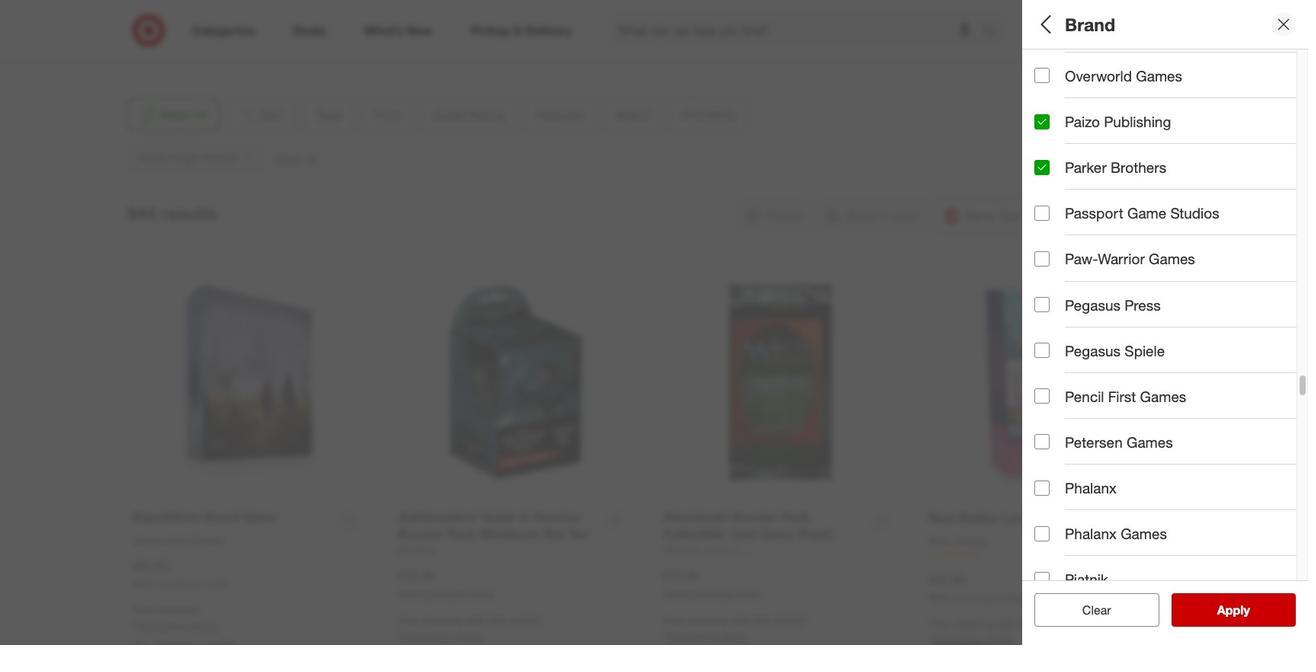 Task type: vqa. For each thing, say whether or not it's contained in the screenshot.
What's
no



Task type: describe. For each thing, give the bounding box(es) containing it.
0 horizontal spatial games;
[[1067, 80, 1104, 93]]

$50
[[1204, 133, 1221, 146]]

century
[[1171, 293, 1209, 306]]

paw-
[[1065, 250, 1098, 268]]

all filters
[[1035, 13, 1108, 35]]

fpo/apo
[[1035, 332, 1101, 350]]

spiele;
[[1268, 293, 1301, 306]]

purchased for $84.95
[[159, 579, 203, 591]]

when for $84.95
[[133, 579, 156, 591]]

paizo
[[1065, 113, 1100, 130]]

pegasus spiele
[[1065, 342, 1165, 360]]

* down "$84.95"
[[133, 620, 136, 633]]

type board games; card games; collectible trading cards; ga
[[1035, 60, 1309, 93]]

park
[[222, 13, 243, 26]]

Overworld Games checkbox
[[1035, 68, 1050, 83]]

exclusions apply. button for $18.99
[[402, 630, 484, 645]]

pencil
[[1065, 388, 1105, 406]]

overworld
[[1065, 67, 1132, 84]]

apply
[[1218, 603, 1250, 618]]

drive
[[246, 13, 271, 26]]

featured
[[1035, 220, 1096, 238]]

petersen
[[1065, 434, 1123, 451]]

passport
[[1065, 205, 1124, 222]]

board
[[1035, 80, 1064, 93]]

0 horizontal spatial exclusions apply. button
[[136, 619, 219, 635]]

price $0  –  $15; $15  –  $25; $25  –  $50; $50  –  $100; $100  –  
[[1035, 113, 1309, 146]]

paizo publishing
[[1065, 113, 1172, 130]]

us
[[139, 43, 154, 56]]

cards;
[[1264, 80, 1295, 93]]

phalanx for phalanx games
[[1065, 526, 1117, 543]]

new
[[1035, 240, 1056, 253]]

$18.99
[[398, 569, 435, 584]]

featured new
[[1035, 220, 1096, 253]]

technology;
[[1086, 293, 1143, 306]]

944
[[127, 203, 156, 224]]

apply. for $15.95
[[721, 631, 750, 643]]

$15.95 when purchased online
[[663, 569, 760, 601]]

brothers
[[1111, 159, 1167, 176]]

purchased for $18.99
[[424, 590, 468, 601]]

trading
[[1226, 80, 1261, 93]]

purchased for $15.95
[[690, 590, 733, 601]]

studios
[[1171, 205, 1220, 222]]

Passport Game Studios checkbox
[[1035, 206, 1050, 221]]

apply. inside "free shipping * * exclusions apply."
[[190, 620, 219, 633]]

2f-
[[1252, 293, 1268, 306]]

see results
[[1202, 603, 1266, 618]]

Paizo Publishing checkbox
[[1035, 114, 1050, 129]]

paw-warrior games
[[1065, 250, 1196, 268]]

fpo/apo button
[[1035, 316, 1309, 370]]

Paw-Warrior Games checkbox
[[1035, 252, 1050, 267]]

include out of stock
[[1065, 384, 1194, 401]]

all filters dialog
[[1023, 0, 1309, 646]]

shipping for $15.95
[[688, 615, 728, 628]]

warrior
[[1098, 250, 1145, 268]]

stock
[[1158, 384, 1194, 401]]

type
[[1035, 60, 1067, 77]]

$84.95 when purchased online
[[133, 559, 230, 591]]

Pegasus Press checkbox
[[1035, 297, 1050, 313]]

944 results
[[127, 203, 218, 224]]

$100
[[1269, 133, 1292, 146]]

Include out of stock checkbox
[[1035, 385, 1050, 400]]

purchased for $20.99
[[955, 593, 999, 604]]

* down $84.95 when purchased online
[[198, 604, 201, 617]]

$35 for $20.99
[[1019, 618, 1036, 631]]

orders* for $15.95
[[774, 615, 809, 628]]

apply button
[[1172, 594, 1296, 628]]

25th
[[1146, 293, 1168, 306]]

1
[[976, 550, 981, 562]]

exclusions apply. button for $15.95
[[667, 630, 750, 645]]

0-
[[1035, 293, 1045, 306]]

Parker Brothers checkbox
[[1035, 160, 1050, 175]]

clear for clear
[[1083, 603, 1112, 618]]

of
[[1142, 384, 1154, 401]]

$20.99
[[929, 572, 965, 588]]

brand dialog
[[1023, 0, 1309, 646]]

brand for brand 0-hr art & technology; 25th century games; 2f-spiele; 2
[[1035, 273, 1076, 291]]

fitchburg
[[139, 28, 184, 41]]

shipping for $20.99
[[953, 618, 994, 631]]

$15.95
[[663, 569, 700, 584]]

games for petersen games
[[1127, 434, 1173, 451]]

$15;
[[1064, 133, 1084, 146]]

when for $20.99
[[929, 593, 953, 604]]

clear button
[[1035, 594, 1159, 628]]

$20.99 when purchased online
[[929, 572, 1026, 604]]

all
[[1035, 13, 1056, 35]]

spiele
[[1125, 342, 1165, 360]]

hr
[[1045, 293, 1056, 306]]

$84.95
[[133, 559, 169, 574]]

clear all
[[1075, 603, 1119, 618]]

$18.99 when purchased online
[[398, 569, 495, 601]]

$35 for $15.95
[[754, 615, 771, 628]]

online for $84.95
[[205, 579, 230, 591]]

parker brothers
[[1065, 159, 1167, 176]]

out
[[1117, 384, 1138, 401]]

guest
[[1035, 172, 1075, 190]]

press
[[1125, 296, 1161, 314]]

$0
[[1035, 133, 1046, 146]]

phalanx games
[[1065, 526, 1167, 543]]

all
[[1107, 603, 1119, 618]]



Task type: locate. For each thing, give the bounding box(es) containing it.
pencil first games
[[1065, 388, 1187, 406]]

online for $20.99
[[1001, 593, 1026, 604]]

purchased inside $15.95 when purchased online
[[690, 590, 733, 601]]

2835
[[139, 13, 163, 26]]

* down $15.95
[[663, 631, 667, 643]]

2
[[1304, 293, 1309, 306]]

card
[[1107, 80, 1130, 93]]

2 free shipping with $35 orders* * exclusions apply. from the left
[[663, 615, 809, 643]]

free for $15.95
[[663, 615, 685, 628]]

online inside $15.95 when purchased online
[[736, 590, 760, 601]]

purchased inside $84.95 when purchased online
[[159, 579, 203, 591]]

online for $15.95
[[736, 590, 760, 601]]

0 vertical spatial pegasus
[[1065, 296, 1121, 314]]

clear for clear all
[[1075, 603, 1104, 618]]

1 pegasus from the top
[[1065, 296, 1121, 314]]

apply. down $18.99 when purchased online
[[456, 631, 484, 643]]

0 horizontal spatial apply.
[[190, 620, 219, 633]]

when inside $18.99 when purchased online
[[398, 590, 422, 601]]

when for $15.95
[[663, 590, 687, 601]]

Pencil First Games checkbox
[[1035, 389, 1050, 404]]

apply. for $18.99
[[456, 631, 484, 643]]

art
[[1059, 293, 1073, 306]]

results for see results
[[1227, 603, 1266, 618]]

results
[[161, 203, 218, 224], [1227, 603, 1266, 618]]

ga
[[1298, 80, 1309, 93]]

free for $20.99
[[929, 618, 950, 631]]

2 clear from the left
[[1083, 603, 1112, 618]]

online for $18.99
[[470, 590, 495, 601]]

game
[[1128, 205, 1167, 222]]

* down $18.99
[[398, 631, 402, 643]]

petersen games
[[1065, 434, 1173, 451]]

search
[[976, 24, 1013, 39]]

free inside "free shipping * * exclusions apply."
[[133, 604, 154, 617]]

2 horizontal spatial with
[[997, 618, 1016, 631]]

publishing
[[1104, 113, 1172, 130]]

with down $18.99 when purchased online
[[466, 615, 486, 628]]

free shipping with $35 orders* * exclusions apply.
[[398, 615, 543, 643], [663, 615, 809, 643]]

pegasus for pegasus spiele
[[1065, 342, 1121, 360]]

when
[[133, 579, 156, 591], [398, 590, 422, 601], [663, 590, 687, 601], [929, 593, 953, 604]]

1 vertical spatial brand
[[1035, 273, 1076, 291]]

brand inside brand 0-hr art & technology; 25th century games; 2f-spiele; 2
[[1035, 273, 1076, 291]]

orders* for $20.99
[[1039, 618, 1074, 631]]

games;
[[1067, 80, 1104, 93], [1133, 80, 1170, 93], [1212, 293, 1249, 306]]

apply. down $84.95 when purchased online
[[190, 620, 219, 633]]

1 free shipping with $35 orders* * exclusions apply. from the left
[[398, 615, 543, 643]]

pegasus press
[[1065, 296, 1161, 314]]

rating
[[1079, 172, 1125, 190]]

clear left all
[[1075, 603, 1104, 618]]

brand up hr
[[1035, 273, 1076, 291]]

clear inside brand dialog
[[1083, 603, 1112, 618]]

Phalanx Games checkbox
[[1035, 527, 1050, 542]]

parker
[[1065, 159, 1107, 176]]

1 horizontal spatial free shipping with $35 orders* * exclusions apply.
[[663, 615, 809, 643]]

Pegasus Spiele checkbox
[[1035, 343, 1050, 359]]

commerce
[[166, 13, 219, 26]]

0 horizontal spatial free shipping with $35 orders* * exclusions apply.
[[398, 615, 543, 643]]

clear down piatnik
[[1083, 603, 1112, 618]]

0 horizontal spatial orders*
[[509, 615, 543, 628]]

free for $18.99
[[398, 615, 419, 628]]

1 clear from the left
[[1075, 603, 1104, 618]]

exclusions apply. button down $15.95 when purchased online
[[667, 630, 750, 645]]

phalanx up piatnik
[[1065, 526, 1117, 543]]

pegasus
[[1065, 296, 1121, 314], [1065, 342, 1121, 360]]

$15
[[1087, 133, 1104, 146]]

free shipping with $35 orders* * exclusions apply. down $15.95 when purchased online
[[663, 615, 809, 643]]

brand inside brand dialog
[[1065, 13, 1116, 35]]

exclusions down $18.99 when purchased online
[[402, 631, 453, 643]]

exclusions apply. button
[[136, 619, 219, 635], [402, 630, 484, 645], [667, 630, 750, 645]]

$100;
[[1240, 133, 1266, 146]]

shipping for $18.99
[[422, 615, 463, 628]]

1 horizontal spatial apply.
[[456, 631, 484, 643]]

include
[[1065, 384, 1113, 401]]

when for $18.99
[[398, 590, 422, 601]]

games for phalanx games
[[1121, 526, 1167, 543]]

1 horizontal spatial with
[[731, 615, 751, 628]]

0 horizontal spatial results
[[161, 203, 218, 224]]

phalanx for phalanx
[[1065, 480, 1117, 497]]

1 link
[[929, 550, 1164, 563]]

games; left card
[[1067, 80, 1104, 93]]

2 horizontal spatial exclusions
[[667, 631, 718, 643]]

see results button
[[1172, 594, 1296, 628]]

$35 down $18.99 when purchased online
[[489, 615, 506, 628]]

guest rating button
[[1035, 156, 1309, 210]]

overworld games
[[1065, 67, 1183, 84]]

0 horizontal spatial with
[[466, 615, 486, 628]]

when down $18.99
[[398, 590, 422, 601]]

online
[[205, 579, 230, 591], [470, 590, 495, 601], [736, 590, 760, 601], [1001, 593, 1026, 604]]

results right see
[[1227, 603, 1266, 618]]

wi
[[190, 28, 202, 41]]

*
[[198, 604, 201, 617], [133, 620, 136, 633], [398, 631, 402, 643], [663, 631, 667, 643]]

when inside $15.95 when purchased online
[[663, 590, 687, 601]]

0 horizontal spatial $35
[[489, 615, 506, 628]]

pegasus right hr
[[1065, 296, 1121, 314]]

free down $20.99
[[929, 618, 950, 631]]

apply. down $15.95 when purchased online
[[721, 631, 750, 643]]

exclusions apply. button down $18.99 when purchased online
[[402, 630, 484, 645]]

free down "$84.95"
[[133, 604, 154, 617]]

$35 down $15.95 when purchased online
[[754, 615, 771, 628]]

1 vertical spatial results
[[1227, 603, 1266, 618]]

exclusions inside "free shipping * * exclusions apply."
[[136, 620, 187, 633]]

1 vertical spatial phalanx
[[1065, 526, 1117, 543]]

brand 0-hr art & technology; 25th century games; 2f-spiele; 2
[[1035, 273, 1309, 306]]

phalanx down petersen
[[1065, 480, 1117, 497]]

2 horizontal spatial exclusions apply. button
[[667, 630, 750, 645]]

free shipping with $35 orders* * exclusions apply. down $18.99 when purchased online
[[398, 615, 543, 643]]

$50;
[[1181, 133, 1201, 146]]

shipping down $84.95 when purchased online
[[157, 604, 198, 617]]

with
[[466, 615, 486, 628], [731, 615, 751, 628], [997, 618, 1016, 631]]

when down "$84.95"
[[133, 579, 156, 591]]

$25;
[[1123, 133, 1143, 146]]

Petersen Games checkbox
[[1035, 435, 1050, 450]]

free down $18.99
[[398, 615, 419, 628]]

1 horizontal spatial exclusions apply. button
[[402, 630, 484, 645]]

online inside $20.99 when purchased online
[[1001, 593, 1026, 604]]

when down $15.95
[[663, 590, 687, 601]]

&
[[1076, 293, 1083, 306]]

free shipping with $35 orders* * exclusions apply. for $15.95
[[663, 615, 809, 643]]

exclusions apply. button down $84.95 when purchased online
[[136, 619, 219, 635]]

$35 for $18.99
[[489, 615, 506, 628]]

2 pegasus from the top
[[1065, 342, 1121, 360]]

exclusions for $15.95
[[667, 631, 718, 643]]

shipping down $18.99 when purchased online
[[422, 615, 463, 628]]

exclusions down $15.95 when purchased online
[[667, 631, 718, 643]]

with down $15.95 when purchased online
[[731, 615, 751, 628]]

What can we help you find? suggestions appear below search field
[[610, 14, 987, 47]]

1 horizontal spatial games;
[[1133, 80, 1170, 93]]

purchased
[[159, 579, 203, 591], [424, 590, 468, 601], [690, 590, 733, 601], [955, 593, 999, 604]]

2835 commerce park drive fitchburg , wi 53719 us
[[139, 13, 271, 56]]

free shipping * * exclusions apply.
[[133, 604, 219, 633]]

Piatnik checkbox
[[1035, 573, 1050, 588]]

with for $18.99
[[466, 615, 486, 628]]

apply.
[[190, 620, 219, 633], [456, 631, 484, 643], [721, 631, 750, 643]]

1 phalanx from the top
[[1065, 480, 1117, 497]]

games; inside brand 0-hr art & technology; 25th century games; 2f-spiele; 2
[[1212, 293, 1249, 306]]

2 phalanx from the top
[[1065, 526, 1117, 543]]

orders* for $18.99
[[509, 615, 543, 628]]

when inside $20.99 when purchased online
[[929, 593, 953, 604]]

search button
[[976, 14, 1013, 50]]

0 horizontal spatial exclusions
[[136, 620, 187, 633]]

brand for brand
[[1065, 13, 1116, 35]]

first
[[1109, 388, 1136, 406]]

games; right card
[[1133, 80, 1170, 93]]

purchased down $20.99
[[955, 593, 999, 604]]

games
[[1136, 67, 1183, 84], [1149, 250, 1196, 268], [1140, 388, 1187, 406], [1127, 434, 1173, 451], [1121, 526, 1167, 543]]

free shipping with $35 orders*
[[929, 618, 1074, 631]]

free shipping with $35 orders* * exclusions apply. for $18.99
[[398, 615, 543, 643]]

results right 944
[[161, 203, 218, 224]]

exclusions
[[136, 620, 187, 633], [402, 631, 453, 643], [667, 631, 718, 643]]

0 vertical spatial phalanx
[[1065, 480, 1117, 497]]

$35 down piatnik option
[[1019, 618, 1036, 631]]

brand
[[1065, 13, 1116, 35], [1035, 273, 1076, 291]]

purchased inside $20.99 when purchased online
[[955, 593, 999, 604]]

games; left 2f-
[[1212, 293, 1249, 306]]

with for $15.95
[[731, 615, 751, 628]]

guest rating
[[1035, 172, 1125, 190]]

$25
[[1146, 133, 1163, 146]]

phalanx
[[1065, 480, 1117, 497], [1065, 526, 1117, 543]]

collectible
[[1173, 80, 1223, 93]]

games for overworld games
[[1136, 67, 1183, 84]]

1 horizontal spatial $35
[[754, 615, 771, 628]]

piatnik
[[1065, 571, 1109, 589]]

free
[[133, 604, 154, 617], [398, 615, 419, 628], [663, 615, 685, 628], [929, 618, 950, 631]]

orders*
[[509, 615, 543, 628], [774, 615, 809, 628], [1039, 618, 1074, 631]]

with for $20.99
[[997, 618, 1016, 631]]

2 horizontal spatial games;
[[1212, 293, 1249, 306]]

clear all button
[[1035, 594, 1159, 628]]

0 vertical spatial results
[[161, 203, 218, 224]]

filters
[[1061, 13, 1108, 35]]

free down $15.95
[[663, 615, 685, 628]]

exclusions for $18.99
[[402, 631, 453, 643]]

clear inside all filters dialog
[[1075, 603, 1104, 618]]

results for 944 results
[[161, 203, 218, 224]]

when inside $84.95 when purchased online
[[133, 579, 156, 591]]

purchased up "free shipping * * exclusions apply."
[[159, 579, 203, 591]]

shipping down $15.95 when purchased online
[[688, 615, 728, 628]]

1 vertical spatial pegasus
[[1065, 342, 1121, 360]]

2 horizontal spatial $35
[[1019, 618, 1036, 631]]

Phalanx checkbox
[[1035, 481, 1050, 496]]

1 horizontal spatial exclusions
[[402, 631, 453, 643]]

shipping
[[157, 604, 198, 617], [422, 615, 463, 628], [688, 615, 728, 628], [953, 618, 994, 631]]

1 horizontal spatial orders*
[[774, 615, 809, 628]]

with down $20.99 when purchased online
[[997, 618, 1016, 631]]

1 horizontal spatial results
[[1227, 603, 1266, 618]]

2 horizontal spatial apply.
[[721, 631, 750, 643]]

passport game studios
[[1065, 205, 1220, 222]]

see
[[1202, 603, 1224, 618]]

online inside $18.99 when purchased online
[[470, 590, 495, 601]]

purchased down $15.95
[[690, 590, 733, 601]]

purchased inside $18.99 when purchased online
[[424, 590, 468, 601]]

purchased down $18.99
[[424, 590, 468, 601]]

,
[[184, 28, 187, 41]]

0 vertical spatial brand
[[1065, 13, 1116, 35]]

2 horizontal spatial orders*
[[1039, 618, 1074, 631]]

shipping down $20.99 when purchased online
[[953, 618, 994, 631]]

results inside button
[[1227, 603, 1266, 618]]

53719
[[205, 28, 235, 41]]

pegasus up include
[[1065, 342, 1121, 360]]

exclusions down $84.95 when purchased online
[[136, 620, 187, 633]]

shipping inside "free shipping * * exclusions apply."
[[157, 604, 198, 617]]

when down $20.99
[[929, 593, 953, 604]]

brand right the all
[[1065, 13, 1116, 35]]

pegasus for pegasus press
[[1065, 296, 1121, 314]]

online inside $84.95 when purchased online
[[205, 579, 230, 591]]



